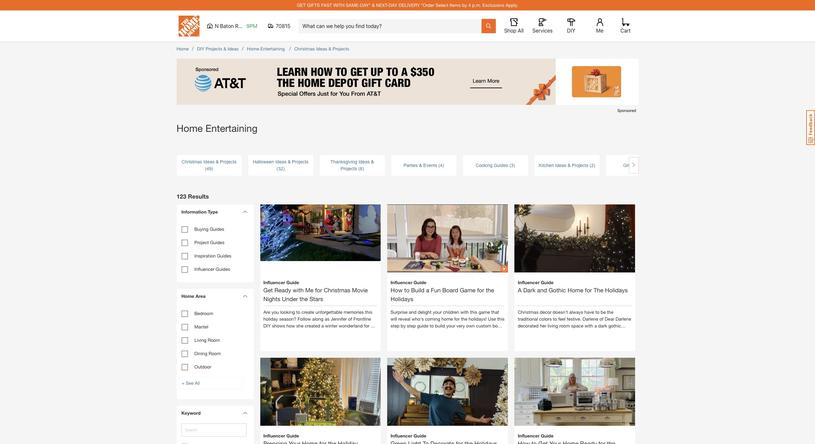Task type: describe. For each thing, give the bounding box(es) containing it.
inspiration guides
[[195, 253, 232, 259]]

1 vertical spatial all
[[195, 380, 200, 386]]

ideas for kitchen ideas & projects ( 2 )
[[556, 163, 567, 168]]

delight
[[418, 309, 432, 315]]

use
[[488, 316, 497, 322]]

game
[[460, 287, 476, 294]]

get
[[297, 2, 306, 8]]

dining
[[195, 351, 208, 356]]

living inside christmas decor doesn't always have to be the traditional colors to feel festive. darlene of dear darlene decorated her living room space with a dark gothic flare. see how she took an alternative approach to holiday decorations!
[[548, 323, 559, 329]]

home
[[442, 316, 453, 322]]

frontline
[[354, 316, 371, 322]]

influencer guide how to build a fun board game for the holidays
[[391, 280, 495, 302]]

room for dining room
[[209, 351, 221, 356]]

influencer guide a dark and gothic home for the holidays
[[518, 280, 628, 294]]

alternative
[[574, 330, 595, 335]]

1 vertical spatial your
[[447, 323, 456, 329]]

prepping your home for the holiday image
[[260, 347, 381, 444]]

how to build a fun board game for the holidays image
[[388, 193, 509, 284]]

ideas for thanksgiving ideas & projects
[[359, 159, 370, 164]]

guides for grill
[[633, 163, 648, 168]]

with inside the are you looking to create unforgettable memories this holiday season? follow along as jennifer of frontline diy shows how she created a winter wonderland for her to enjoy with her family!
[[281, 330, 290, 335]]

to up follow
[[297, 309, 301, 315]]

dear
[[605, 316, 615, 322]]

information type button
[[178, 205, 250, 219]]

the home depot logo image
[[179, 16, 200, 36]]

dining room
[[195, 351, 221, 356]]

diy projects & ideas
[[197, 46, 239, 51]]

services
[[533, 28, 553, 34]]

0 vertical spatial 4
[[469, 2, 471, 8]]

diy for diy projects & ideas
[[197, 46, 205, 51]]

create
[[302, 309, 315, 315]]

the inside "influencer guide get ready with me for christmas movie nights under the stars"
[[300, 295, 308, 302]]

diy button
[[561, 18, 582, 34]]

projects for kitchen ideas & projects ( 2 )
[[573, 163, 589, 168]]

cooking guides ( 3 )
[[476, 163, 516, 168]]

gothic
[[549, 287, 567, 294]]

memories
[[344, 309, 364, 315]]

n
[[215, 23, 219, 29]]

ideas for christmas ideas & projects ( 49 )
[[204, 159, 215, 164]]

guides for project
[[210, 240, 225, 245]]

to inside surprise and delight your children with this game that will reveal who's coming home for the holidays! use this step by step guide to build your very own custom board game with cameos from your family members!
[[430, 323, 434, 329]]

reveal
[[399, 316, 411, 322]]

ideas for halloween ideas & projects ( 32 )
[[276, 159, 287, 164]]

dark
[[599, 323, 608, 329]]

shop all
[[505, 28, 524, 34]]

buying guides
[[195, 226, 224, 232]]

caret icon image for type
[[243, 210, 248, 213]]

christmas decor doesn't always have to be the traditional colors to feel festive. darlene of dear darlene decorated her living room space with a dark gothic flare. see how she took an alternative approach to holiday decorations!
[[518, 309, 632, 342]]

grill guides link
[[607, 162, 672, 169]]

& for diy projects & ideas
[[224, 46, 227, 51]]

a inside christmas decor doesn't always have to be the traditional colors to feel festive. darlene of dear darlene decorated her living room space with a dark gothic flare. see how she took an alternative approach to holiday decorations!
[[595, 323, 598, 329]]

who's
[[412, 316, 424, 322]]

own
[[467, 323, 475, 329]]

influencer guide get ready with me for christmas movie nights under the stars
[[264, 280, 368, 302]]

buying
[[195, 226, 209, 232]]

children
[[443, 309, 460, 315]]

result
[[188, 193, 206, 200]]

events
[[424, 163, 438, 168]]

& for thanksgiving ideas & projects
[[371, 159, 374, 164]]

guide inside influencer guide a dark and gothic home for the holidays
[[541, 280, 554, 285]]

and inside surprise and delight your children with this game that will reveal who's coming home for the holidays! use this step by step guide to build your very own custom board game with cameos from your family members!
[[409, 309, 417, 315]]

projects for christmas ideas & projects
[[333, 46, 350, 51]]

What can we help you find today? search field
[[303, 19, 482, 33]]

home area
[[182, 293, 206, 299]]

influencer guide for how to get your home ready for the holidays image
[[518, 433, 554, 439]]

keyword button
[[178, 406, 250, 421]]

halloween ideas & projects ( 32 )
[[253, 159, 309, 171]]

) inside halloween ideas & projects ( 32 )
[[283, 166, 285, 171]]

nights
[[264, 295, 281, 302]]

family!
[[299, 330, 312, 335]]

follow
[[298, 316, 311, 322]]

flare.
[[518, 330, 528, 335]]

for inside "influencer guide get ready with me for christmas movie nights under the stars"
[[315, 287, 323, 294]]

thanksgiving
[[331, 159, 358, 164]]

stars
[[310, 295, 324, 302]]

select
[[436, 2, 449, 8]]

cameos
[[413, 330, 430, 335]]

christmas for christmas ideas & projects ( 49 )
[[182, 159, 202, 164]]

gifts
[[307, 2, 320, 8]]

+ see all button
[[178, 377, 243, 390]]

with inside "influencer guide get ready with me for christmas movie nights under the stars"
[[293, 287, 304, 294]]

( 8 )
[[357, 166, 364, 171]]

a dark and gothic home for the holidays image
[[515, 193, 636, 314]]

see inside 'button'
[[186, 380, 194, 386]]

caret icon image for area
[[243, 295, 248, 298]]

ready
[[275, 287, 291, 294]]

christmas inside "influencer guide get ready with me for christmas movie nights under the stars"
[[324, 287, 351, 294]]

as
[[325, 316, 330, 322]]

Search search field
[[182, 424, 247, 437]]

keyword
[[182, 410, 201, 416]]

living room
[[195, 337, 220, 343]]

a
[[518, 287, 522, 294]]

movie
[[352, 287, 368, 294]]

the inside christmas decor doesn't always have to be the traditional colors to feel festive. darlene of dear darlene decorated her living room space with a dark gothic flare. see how she took an alternative approach to holiday decorations!
[[608, 309, 614, 315]]

project guides
[[195, 240, 225, 245]]

1 vertical spatial home entertaining
[[177, 122, 258, 134]]

influencer inside "influencer guide get ready with me for christmas movie nights under the stars"
[[264, 280, 285, 285]]

2 horizontal spatial this
[[498, 316, 505, 322]]

grill guides
[[624, 163, 648, 168]]

8
[[360, 166, 363, 171]]

see inside christmas decor doesn't always have to be the traditional colors to feel festive. darlene of dear darlene decorated her living room space with a dark gothic flare. see how she took an alternative approach to holiday decorations!
[[530, 330, 537, 335]]

0 horizontal spatial living
[[195, 337, 207, 343]]

how to get your home ready for the holidays image
[[515, 347, 636, 433]]

decorations!
[[534, 337, 560, 342]]

exclusions
[[483, 2, 505, 8]]

you
[[272, 309, 279, 315]]

same-
[[346, 2, 361, 8]]

the inside surprise and delight your children with this game that will reveal who's coming home for the holidays! use this step by step guide to build your very own custom board game with cameos from your family members!
[[461, 316, 468, 322]]

of for the
[[600, 316, 604, 322]]

with right children
[[461, 309, 469, 315]]

influencer guide for prepping your home for the holiday image
[[264, 433, 299, 439]]

0 vertical spatial all
[[518, 28, 524, 34]]

season?
[[280, 316, 297, 322]]

9pm
[[247, 23, 258, 29]]

fast
[[321, 2, 332, 8]]

took
[[557, 330, 566, 335]]

home inside button
[[182, 293, 195, 299]]

information type
[[182, 209, 218, 215]]

projects for halloween ideas & projects ( 32 )
[[292, 159, 309, 164]]

fun
[[431, 287, 441, 294]]

a inside the are you looking to create unforgettable memories this holiday season? follow along as jennifer of frontline diy shows how she created a winter wonderland for her to enjoy with her family!
[[322, 323, 324, 329]]

me inside "influencer guide get ready with me for christmas movie nights under the stars"
[[306, 287, 314, 294]]

0 vertical spatial home entertaining
[[247, 46, 286, 51]]

to down gothic at the right bottom of the page
[[617, 330, 621, 335]]

day
[[389, 2, 398, 8]]

influencer guides
[[195, 266, 230, 272]]

baton
[[220, 23, 234, 29]]

1 horizontal spatial game
[[479, 309, 491, 315]]

that
[[492, 309, 500, 315]]

doesn't
[[553, 309, 569, 315]]

surprise
[[391, 309, 408, 315]]

looking
[[280, 309, 295, 315]]

cart link
[[619, 18, 633, 34]]

guides for inspiration
[[217, 253, 232, 259]]

christmas ideas & projects ( 49 )
[[182, 159, 237, 171]]



Task type: vqa. For each thing, say whether or not it's contained in the screenshot.


Task type: locate. For each thing, give the bounding box(es) containing it.
get
[[264, 287, 273, 294]]

get gifts fast with same-day* & next-day delivery *order select items by 4 p.m. exclusions apply.
[[297, 2, 519, 8]]

0 horizontal spatial influencer guide
[[264, 433, 299, 439]]

0 horizontal spatial all
[[195, 380, 200, 386]]

1 horizontal spatial of
[[600, 316, 604, 322]]

s
[[206, 193, 209, 200]]

3 influencer guide link from the left
[[518, 432, 633, 444]]

your down the home
[[447, 323, 456, 329]]

a down along
[[322, 323, 324, 329]]

1 vertical spatial diy
[[197, 46, 205, 51]]

diy right home link
[[197, 46, 205, 51]]

4 right events
[[440, 163, 443, 168]]

3 caret icon image from the top
[[243, 412, 248, 415]]

1 vertical spatial living
[[195, 337, 207, 343]]

& for halloween ideas & projects ( 32 )
[[288, 159, 291, 164]]

home link
[[177, 46, 189, 51]]

get ready with me for christmas movie nights under the stars image
[[260, 193, 381, 261]]

to left feel
[[554, 316, 558, 322]]

to left be
[[596, 309, 600, 315]]

a left fun
[[427, 287, 430, 294]]

1 influencer guide link from the left
[[264, 432, 378, 444]]

with up "under" at the bottom left of the page
[[293, 287, 304, 294]]

2 influencer guide link from the left
[[391, 432, 505, 444]]

an
[[567, 330, 572, 335]]

this up holidays!
[[471, 309, 478, 315]]

3
[[512, 163, 514, 168]]

for inside surprise and delight your children with this game that will reveal who's coming home for the holidays! use this step by step guide to build your very own custom board game with cameos from your family members!
[[455, 316, 460, 322]]

how down season? on the left of the page
[[287, 323, 295, 329]]

her inside christmas decor doesn't always have to be the traditional colors to feel festive. darlene of dear darlene decorated her living room space with a dark gothic flare. see how she took an alternative approach to holiday decorations!
[[540, 323, 547, 329]]

1 vertical spatial 4
[[440, 163, 443, 168]]

123 result s
[[177, 193, 209, 200]]

2 caret icon image from the top
[[243, 295, 248, 298]]

0 horizontal spatial see
[[186, 380, 194, 386]]

holidays inside influencer guide how to build a fun board game for the holidays
[[391, 295, 414, 302]]

0 vertical spatial caret icon image
[[243, 210, 248, 213]]

with up alternative
[[585, 323, 594, 329]]

for inside the are you looking to create unforgettable memories this holiday season? follow along as jennifer of frontline diy shows how she created a winter wonderland for her to enjoy with her family!
[[364, 323, 370, 329]]

parties
[[404, 163, 418, 168]]

ideas inside halloween ideas & projects ( 32 )
[[276, 159, 287, 164]]

0 vertical spatial holiday
[[264, 316, 278, 322]]

projects inside halloween ideas & projects ( 32 )
[[292, 159, 309, 164]]

of for movie
[[349, 316, 353, 322]]

diy for diy
[[568, 28, 576, 34]]

christmas for christmas decor doesn't always have to be the traditional colors to feel festive. darlene of dear darlene decorated her living room space with a dark gothic flare. see how she took an alternative approach to holiday decorations!
[[518, 309, 539, 315]]

guide
[[418, 323, 429, 329]]

0 horizontal spatial diy
[[197, 46, 205, 51]]

kitchen ideas & projects ( 2 )
[[539, 163, 596, 168]]

0 horizontal spatial she
[[297, 323, 304, 329]]

wonderland
[[339, 323, 363, 329]]

& for kitchen ideas & projects ( 2 )
[[568, 163, 571, 168]]

jennifer
[[331, 316, 347, 322]]

see down decorated
[[530, 330, 537, 335]]

0 vertical spatial see
[[530, 330, 537, 335]]

me left cart
[[597, 28, 604, 34]]

0 horizontal spatial me
[[306, 287, 314, 294]]

next-
[[376, 2, 389, 8]]

entertaining
[[261, 46, 285, 51], [206, 122, 258, 134]]

this up frontline at the bottom
[[365, 309, 373, 315]]

influencer inside influencer guide a dark and gothic home for the holidays
[[518, 280, 540, 285]]

surprise and delight your children with this game that will reveal who's coming home for the holidays! use this step by step guide to build your very own custom board game with cameos from your family members!
[[391, 309, 505, 335]]

1 horizontal spatial and
[[538, 287, 548, 294]]

board
[[493, 323, 505, 329]]

diy right services
[[568, 28, 576, 34]]

projects for thanksgiving ideas & projects
[[341, 166, 357, 171]]

1 vertical spatial and
[[409, 309, 417, 315]]

1 horizontal spatial she
[[549, 330, 556, 335]]

will
[[391, 316, 398, 322]]

)
[[443, 163, 445, 168], [514, 163, 516, 168], [594, 163, 596, 168], [212, 166, 213, 171], [283, 166, 285, 171], [363, 166, 364, 171]]

0 vertical spatial how
[[287, 323, 295, 329]]

2 of from the left
[[600, 316, 604, 322]]

build
[[435, 323, 445, 329]]

home entertaining
[[247, 46, 286, 51], [177, 122, 258, 134]]

guides up the project guides at the left bottom of the page
[[210, 226, 224, 232]]

shop
[[505, 28, 517, 34]]

0 horizontal spatial her
[[291, 330, 297, 335]]

1 darlene from the left
[[583, 316, 599, 322]]

darlene
[[583, 316, 599, 322], [616, 316, 632, 322]]

game up holidays!
[[479, 309, 491, 315]]

holiday down flare.
[[518, 337, 533, 342]]

1 horizontal spatial darlene
[[616, 316, 632, 322]]

1 influencer guide from the left
[[264, 433, 299, 439]]

caret icon image inside information type button
[[243, 210, 248, 213]]

0 horizontal spatial holidays
[[391, 295, 414, 302]]

2
[[592, 163, 594, 168]]

items
[[450, 2, 461, 8]]

1 horizontal spatial diy
[[264, 323, 271, 329]]

the
[[594, 287, 604, 294]]

0 vertical spatial living
[[548, 323, 559, 329]]

1 vertical spatial holidays
[[391, 295, 414, 302]]

projects inside the thanksgiving ideas & projects
[[341, 166, 357, 171]]

ideas for christmas ideas & projects
[[317, 46, 328, 51]]

2 darlene from the left
[[616, 316, 632, 322]]

this up board
[[498, 316, 505, 322]]

holidays!
[[469, 316, 487, 322]]

she up decorations!
[[549, 330, 556, 335]]

the up very
[[461, 316, 468, 322]]

1 horizontal spatial holidays
[[606, 287, 628, 294]]

how inside christmas decor doesn't always have to be the traditional colors to feel festive. darlene of dear darlene decorated her living room space with a dark gothic flare. see how she took an alternative approach to holiday decorations!
[[539, 330, 547, 335]]

n baton rouge
[[215, 23, 251, 29]]

0 horizontal spatial and
[[409, 309, 417, 315]]

( inside halloween ideas & projects ( 32 )
[[277, 166, 278, 171]]

holidays inside influencer guide a dark and gothic home for the holidays
[[606, 287, 628, 294]]

guides up 'inspiration guides'
[[210, 240, 225, 245]]

me button
[[590, 18, 611, 34]]

for inside influencer guide a dark and gothic home for the holidays
[[586, 287, 593, 294]]

darlene down have
[[583, 316, 599, 322]]

of inside christmas decor doesn't always have to be the traditional colors to feel festive. darlene of dear darlene decorated her living room space with a dark gothic flare. see how she took an alternative approach to holiday decorations!
[[600, 316, 604, 322]]

2 horizontal spatial diy
[[568, 28, 576, 34]]

winter
[[325, 323, 338, 329]]

2 vertical spatial your
[[441, 330, 450, 335]]

room
[[560, 323, 571, 329], [208, 337, 220, 343], [209, 351, 221, 356]]

by right items
[[463, 2, 468, 8]]

game down will
[[391, 330, 402, 335]]

guides right grill
[[633, 163, 648, 168]]

influencer guide link for green light to decorate for the holidays image
[[391, 432, 505, 444]]

influencer guide link for prepping your home for the holiday image
[[264, 432, 378, 444]]

with down shows
[[281, 330, 290, 335]]

to left enjoy
[[264, 330, 268, 335]]

1 horizontal spatial a
[[427, 287, 430, 294]]

0 vertical spatial holidays
[[606, 287, 628, 294]]

of up wonderland
[[349, 316, 353, 322]]

32
[[278, 166, 283, 171]]

the left the stars
[[300, 295, 308, 302]]

49
[[207, 166, 212, 171]]

how
[[287, 323, 295, 329], [539, 330, 547, 335]]

for down frontline at the bottom
[[364, 323, 370, 329]]

rouge
[[235, 23, 251, 29]]

guides left the 3
[[494, 163, 509, 168]]

1 vertical spatial entertaining
[[206, 122, 258, 134]]

) inside christmas ideas & projects ( 49 )
[[212, 166, 213, 171]]

coming
[[426, 316, 441, 322]]

living
[[548, 323, 559, 329], [195, 337, 207, 343]]

2 influencer guide from the left
[[391, 433, 427, 439]]

influencer inside influencer guide how to build a fun board game for the holidays
[[391, 280, 413, 285]]

1 caret icon image from the top
[[243, 210, 248, 213]]

0 horizontal spatial influencer guide link
[[264, 432, 378, 444]]

services button
[[533, 18, 554, 34]]

4 left p.m.
[[469, 2, 471, 8]]

1 horizontal spatial this
[[471, 309, 478, 315]]

the up dear
[[608, 309, 614, 315]]

room right dining
[[209, 351, 221, 356]]

guides inside grill guides link
[[633, 163, 648, 168]]

green light to decorate for the holidays image
[[388, 347, 509, 444]]

me up the stars
[[306, 287, 314, 294]]

her left family!
[[291, 330, 297, 335]]

with
[[293, 287, 304, 294], [461, 309, 469, 315], [585, 323, 594, 329], [281, 330, 290, 335], [404, 330, 412, 335]]

room inside christmas decor doesn't always have to be the traditional colors to feel festive. darlene of dear darlene decorated her living room space with a dark gothic flare. see how she took an alternative approach to holiday decorations!
[[560, 323, 571, 329]]

0 vertical spatial by
[[463, 2, 468, 8]]

see right +
[[186, 380, 194, 386]]

space
[[572, 323, 584, 329]]

by down reveal
[[401, 323, 406, 329]]

2 step from the left
[[407, 323, 416, 329]]

influencer guide link for how to get your home ready for the holidays image
[[518, 432, 633, 444]]

inspiration
[[195, 253, 216, 259]]

to down coming
[[430, 323, 434, 329]]

a left dark
[[595, 323, 598, 329]]

of inside the are you looking to create unforgettable memories this holiday season? follow along as jennifer of frontline diy shows how she created a winter wonderland for her to enjoy with her family!
[[349, 316, 353, 322]]

1 vertical spatial game
[[391, 330, 402, 335]]

gothic
[[609, 323, 622, 329]]

all right +
[[195, 380, 200, 386]]

of up dark
[[600, 316, 604, 322]]

traditional
[[518, 316, 539, 322]]

1 of from the left
[[349, 316, 353, 322]]

all right shop
[[518, 28, 524, 34]]

2 horizontal spatial her
[[540, 323, 547, 329]]

1 horizontal spatial 4
[[469, 2, 471, 8]]

123
[[177, 193, 186, 200]]

& for christmas ideas & projects
[[329, 46, 332, 51]]

she inside the are you looking to create unforgettable memories this holiday season? follow along as jennifer of frontline diy shows how she created a winter wonderland for her to enjoy with her family!
[[297, 323, 304, 329]]

caret icon image
[[243, 210, 248, 213], [243, 295, 248, 298], [243, 412, 248, 415]]

for up very
[[455, 316, 460, 322]]

( inside christmas ideas & projects ( 49 )
[[205, 166, 207, 171]]

2 horizontal spatial influencer guide link
[[518, 432, 633, 444]]

ideas inside the thanksgiving ideas & projects
[[359, 159, 370, 164]]

0 vertical spatial room
[[560, 323, 571, 329]]

game
[[479, 309, 491, 315], [391, 330, 402, 335]]

0 vertical spatial and
[[538, 287, 548, 294]]

guides down 'inspiration guides'
[[216, 266, 230, 272]]

1 vertical spatial me
[[306, 287, 314, 294]]

1 vertical spatial caret icon image
[[243, 295, 248, 298]]

guides for influencer
[[216, 266, 230, 272]]

holiday inside christmas decor doesn't always have to be the traditional colors to feel festive. darlene of dear darlene decorated her living room space with a dark gothic flare. see how she took an alternative approach to holiday decorations!
[[518, 337, 533, 342]]

2 horizontal spatial influencer guide
[[518, 433, 554, 439]]

advertisement region
[[177, 59, 639, 116]]

for up the stars
[[315, 287, 323, 294]]

day*
[[361, 2, 371, 8]]

christmas ideas & projects
[[295, 46, 350, 51]]

projects for christmas ideas & projects ( 49 )
[[220, 159, 237, 164]]

1 vertical spatial room
[[208, 337, 220, 343]]

christmas inside christmas decor doesn't always have to be the traditional colors to feel festive. darlene of dear darlene decorated her living room space with a dark gothic flare. see how she took an alternative approach to holiday decorations!
[[518, 309, 539, 315]]

for inside influencer guide how to build a fun board game for the holidays
[[478, 287, 485, 294]]

feedback link image
[[807, 110, 816, 145]]

ideas
[[228, 46, 239, 51], [317, 46, 328, 51], [204, 159, 215, 164], [276, 159, 287, 164], [359, 159, 370, 164], [556, 163, 567, 168]]

type
[[208, 209, 218, 215]]

holidays down how
[[391, 295, 414, 302]]

step down will
[[391, 323, 400, 329]]

kitchen
[[539, 163, 555, 168]]

your down the build
[[441, 330, 450, 335]]

very
[[457, 323, 465, 329]]

christmas ideas & projects link
[[295, 46, 350, 51]]

created
[[305, 323, 321, 329]]

darlene up gothic at the right bottom of the page
[[616, 316, 632, 322]]

influencer guide link
[[264, 432, 378, 444], [391, 432, 505, 444], [518, 432, 633, 444]]

holiday
[[264, 316, 278, 322], [518, 337, 533, 342]]

2 vertical spatial room
[[209, 351, 221, 356]]

3 influencer guide from the left
[[518, 433, 554, 439]]

custom
[[477, 323, 492, 329]]

1 horizontal spatial entertaining
[[261, 46, 285, 51]]

she down follow
[[297, 323, 304, 329]]

diy inside button
[[568, 28, 576, 34]]

1 horizontal spatial by
[[463, 2, 468, 8]]

& inside halloween ideas & projects ( 32 )
[[288, 159, 291, 164]]

+
[[182, 380, 185, 386]]

& inside christmas ideas & projects ( 49 )
[[216, 159, 219, 164]]

colors
[[540, 316, 552, 322]]

and
[[538, 287, 548, 294], [409, 309, 417, 315]]

0 horizontal spatial a
[[322, 323, 324, 329]]

of
[[349, 316, 353, 322], [600, 316, 604, 322]]

0 vertical spatial your
[[433, 309, 442, 315]]

this inside the are you looking to create unforgettable memories this holiday season? follow along as jennifer of frontline diy shows how she created a winter wonderland for her to enjoy with her family!
[[365, 309, 373, 315]]

guide inside influencer guide how to build a fun board game for the holidays
[[414, 280, 427, 285]]

0 horizontal spatial entertaining
[[206, 122, 258, 134]]

2 horizontal spatial a
[[595, 323, 598, 329]]

guide inside "influencer guide get ready with me for christmas movie nights under the stars"
[[287, 280, 299, 285]]

festive.
[[567, 316, 582, 322]]

your up coming
[[433, 309, 442, 315]]

a
[[427, 287, 430, 294], [322, 323, 324, 329], [595, 323, 598, 329]]

1 horizontal spatial holiday
[[518, 337, 533, 342]]

for left the
[[586, 287, 593, 294]]

apply.
[[506, 2, 519, 8]]

with inside christmas decor doesn't always have to be the traditional colors to feel festive. darlene of dear darlene decorated her living room space with a dark gothic flare. see how she took an alternative approach to holiday decorations!
[[585, 323, 594, 329]]

1 horizontal spatial living
[[548, 323, 559, 329]]

caret icon image inside home area button
[[243, 295, 248, 298]]

2 vertical spatial caret icon image
[[243, 412, 248, 415]]

christmas for christmas ideas & projects
[[295, 46, 315, 51]]

holiday inside the are you looking to create unforgettable memories this holiday season? follow along as jennifer of frontline diy shows how she created a winter wonderland for her to enjoy with her family!
[[264, 316, 278, 322]]

1 horizontal spatial all
[[518, 28, 524, 34]]

holiday down are
[[264, 316, 278, 322]]

1 step from the left
[[391, 323, 400, 329]]

0 horizontal spatial this
[[365, 309, 373, 315]]

ideas inside christmas ideas & projects ( 49 )
[[204, 159, 215, 164]]

room down feel
[[560, 323, 571, 329]]

0 vertical spatial diy
[[568, 28, 576, 34]]

build
[[412, 287, 425, 294]]

approach
[[596, 330, 615, 335]]

with left cameos
[[404, 330, 412, 335]]

living up dining
[[195, 337, 207, 343]]

for right game
[[478, 287, 485, 294]]

70815
[[276, 23, 291, 29]]

how up decorations!
[[539, 330, 547, 335]]

0 horizontal spatial holiday
[[264, 316, 278, 322]]

to right how
[[405, 287, 410, 294]]

room up dining room
[[208, 337, 220, 343]]

0 horizontal spatial darlene
[[583, 316, 599, 322]]

the inside influencer guide how to build a fun board game for the holidays
[[486, 287, 495, 294]]

cart
[[621, 28, 631, 34]]

guides up influencer guides
[[217, 253, 232, 259]]

diy up enjoy
[[264, 323, 271, 329]]

how
[[391, 287, 403, 294]]

grill
[[624, 163, 632, 168]]

her down colors
[[540, 323, 547, 329]]

and inside influencer guide a dark and gothic home for the holidays
[[538, 287, 548, 294]]

1 horizontal spatial see
[[530, 330, 537, 335]]

and up who's
[[409, 309, 417, 315]]

her down frontline at the bottom
[[371, 323, 378, 329]]

1 vertical spatial how
[[539, 330, 547, 335]]

0 horizontal spatial step
[[391, 323, 400, 329]]

1 horizontal spatial influencer guide link
[[391, 432, 505, 444]]

guides for buying
[[210, 226, 224, 232]]

and right dark
[[538, 287, 548, 294]]

how inside the are you looking to create unforgettable memories this holiday season? follow along as jennifer of frontline diy shows how she created a winter wonderland for her to enjoy with her family!
[[287, 323, 295, 329]]

christmas
[[295, 46, 315, 51], [182, 159, 202, 164], [324, 287, 351, 294], [518, 309, 539, 315]]

0 vertical spatial me
[[597, 28, 604, 34]]

to inside influencer guide how to build a fun board game for the holidays
[[405, 287, 410, 294]]

under
[[282, 295, 298, 302]]

influencer
[[195, 266, 215, 272], [264, 280, 285, 285], [391, 280, 413, 285], [518, 280, 540, 285], [264, 433, 285, 439], [391, 433, 413, 439], [518, 433, 540, 439]]

room for living room
[[208, 337, 220, 343]]

guides for cooking
[[494, 163, 509, 168]]

1 horizontal spatial step
[[407, 323, 416, 329]]

1 vertical spatial she
[[549, 330, 556, 335]]

step down who's
[[407, 323, 416, 329]]

living down colors
[[548, 323, 559, 329]]

0 vertical spatial she
[[297, 323, 304, 329]]

the right game
[[486, 287, 495, 294]]

influencer guide for green light to decorate for the holidays image
[[391, 433, 427, 439]]

diy inside the are you looking to create unforgettable memories this holiday season? follow along as jennifer of frontline diy shows how she created a winter wonderland for her to enjoy with her family!
[[264, 323, 271, 329]]

caret icon image inside keyword 'button'
[[243, 412, 248, 415]]

delivery
[[399, 2, 420, 8]]

1 horizontal spatial me
[[597, 28, 604, 34]]

me inside button
[[597, 28, 604, 34]]

1 vertical spatial holiday
[[518, 337, 533, 342]]

1 horizontal spatial influencer guide
[[391, 433, 427, 439]]

she inside christmas decor doesn't always have to be the traditional colors to feel festive. darlene of dear darlene decorated her living room space with a dark gothic flare. see how she took an alternative approach to holiday decorations!
[[549, 330, 556, 335]]

1 horizontal spatial how
[[539, 330, 547, 335]]

1 vertical spatial see
[[186, 380, 194, 386]]

unforgettable
[[316, 309, 343, 315]]

0 horizontal spatial of
[[349, 316, 353, 322]]

projects inside christmas ideas & projects ( 49 )
[[220, 159, 237, 164]]

by inside surprise and delight your children with this game that will reveal who's coming home for the holidays! use this step by step guide to build your very own custom board game with cameos from your family members!
[[401, 323, 406, 329]]

2 vertical spatial diy
[[264, 323, 271, 329]]

0 vertical spatial entertaining
[[261, 46, 285, 51]]

0 horizontal spatial how
[[287, 323, 295, 329]]

home inside influencer guide a dark and gothic home for the holidays
[[568, 287, 584, 294]]

christmas inside christmas ideas & projects ( 49 )
[[182, 159, 202, 164]]

0 horizontal spatial by
[[401, 323, 406, 329]]

0 vertical spatial game
[[479, 309, 491, 315]]

holidays right the
[[606, 287, 628, 294]]

& inside the thanksgiving ideas & projects
[[371, 159, 374, 164]]

1 horizontal spatial her
[[371, 323, 378, 329]]

1 vertical spatial by
[[401, 323, 406, 329]]

& for christmas ideas & projects ( 49 )
[[216, 159, 219, 164]]

0 horizontal spatial game
[[391, 330, 402, 335]]

0 horizontal spatial 4
[[440, 163, 443, 168]]

a inside influencer guide how to build a fun board game for the holidays
[[427, 287, 430, 294]]



